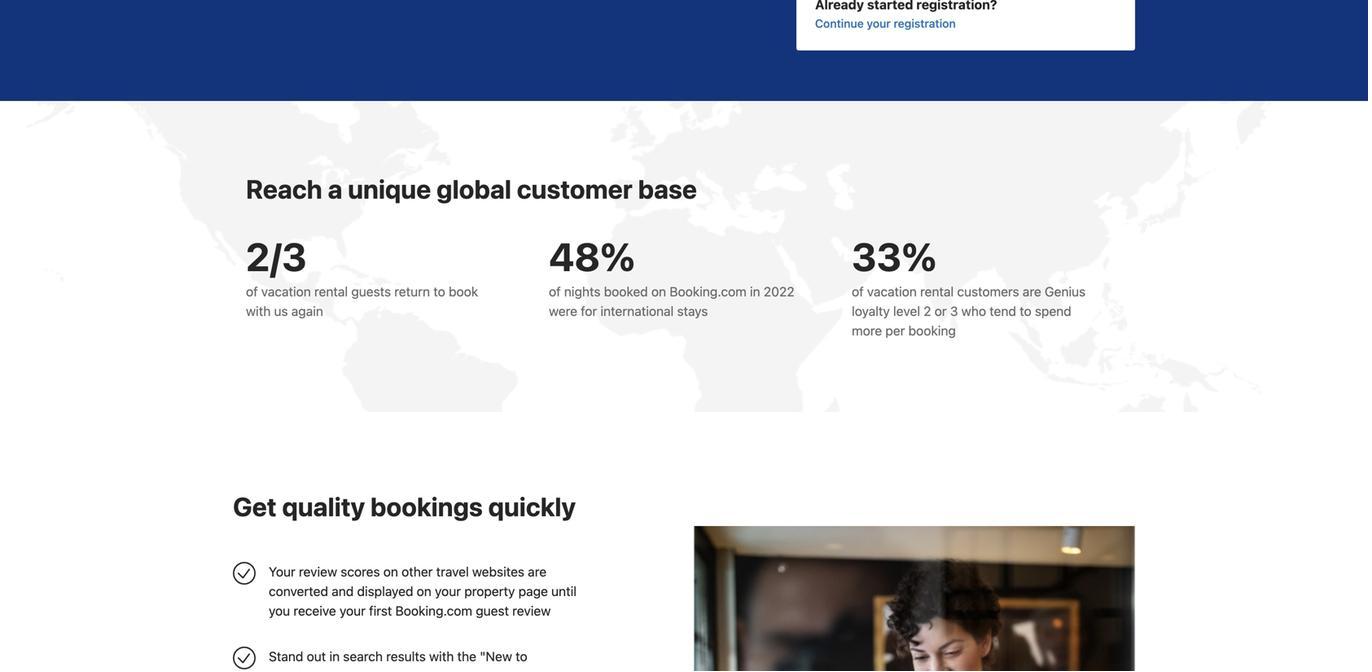 Task type: locate. For each thing, give the bounding box(es) containing it.
spend
[[1035, 303, 1072, 319]]

0 horizontal spatial in
[[329, 649, 340, 664]]

bookings
[[371, 491, 483, 522]]

book
[[449, 284, 478, 299]]

of inside 33% of vacation rental customers are genius loyalty level 2 or 3 who tend to spend more per booking
[[852, 284, 864, 299]]

with
[[246, 303, 271, 319], [429, 649, 454, 664]]

rental for 2/3
[[314, 284, 348, 299]]

48%
[[549, 233, 635, 279]]

property inside stand out in search results with the "new to booking.com" label on your property
[[434, 668, 485, 671]]

base
[[638, 173, 697, 204]]

us
[[274, 303, 288, 319]]

vacation up level
[[867, 284, 917, 299]]

of inside 2/3 of vacation rental guests return to book with us again
[[246, 284, 258, 299]]

your review scores on other travel websites are converted and displayed on your property page until you receive your first booking.com guest review
[[269, 564, 577, 618]]

are up spend at the top right of page
[[1023, 284, 1041, 299]]

0 horizontal spatial of
[[246, 284, 258, 299]]

of
[[246, 284, 258, 299], [549, 284, 561, 299], [852, 284, 864, 299]]

to
[[433, 284, 445, 299], [1020, 303, 1032, 319], [516, 649, 527, 664]]

of up "loyalty"
[[852, 284, 864, 299]]

booking.com up the stays
[[670, 284, 747, 299]]

with inside stand out in search results with the "new to booking.com" label on your property
[[429, 649, 454, 664]]

genius
[[1045, 284, 1086, 299]]

0 vertical spatial property
[[464, 583, 515, 599]]

rental inside 33% of vacation rental customers are genius loyalty level 2 or 3 who tend to spend more per booking
[[920, 284, 954, 299]]

vacation up us
[[261, 284, 311, 299]]

until
[[551, 583, 577, 599]]

to inside 2/3 of vacation rental guests return to book with us again
[[433, 284, 445, 299]]

rental inside 2/3 of vacation rental guests return to book with us again
[[314, 284, 348, 299]]

1 horizontal spatial in
[[750, 284, 760, 299]]

property down the on the left bottom of the page
[[434, 668, 485, 671]]

1 rental from the left
[[314, 284, 348, 299]]

0 vertical spatial with
[[246, 303, 271, 319]]

1 horizontal spatial of
[[549, 284, 561, 299]]

international
[[601, 303, 674, 319]]

wishlist illustration image
[[694, 526, 1135, 671]]

of inside 48% of nights booked on booking.com in 2022 were for international stays
[[549, 284, 561, 299]]

0 vertical spatial booking.com
[[670, 284, 747, 299]]

loyalty
[[852, 303, 890, 319]]

rental up or
[[920, 284, 954, 299]]

displayed
[[357, 583, 413, 599]]

2 vacation from the left
[[867, 284, 917, 299]]

your down results
[[405, 668, 431, 671]]

booking.com
[[670, 284, 747, 299], [395, 603, 472, 618]]

search
[[343, 649, 383, 664]]

to left the book
[[433, 284, 445, 299]]

results
[[386, 649, 426, 664]]

1 vertical spatial are
[[528, 564, 547, 579]]

0 horizontal spatial vacation
[[261, 284, 311, 299]]

1 horizontal spatial vacation
[[867, 284, 917, 299]]

reach
[[246, 173, 322, 204]]

1 horizontal spatial are
[[1023, 284, 1041, 299]]

vacation
[[261, 284, 311, 299], [867, 284, 917, 299]]

1 vertical spatial in
[[329, 649, 340, 664]]

your
[[867, 17, 891, 30], [435, 583, 461, 599], [340, 603, 366, 618], [405, 668, 431, 671]]

1 vacation from the left
[[261, 284, 311, 299]]

2
[[924, 303, 931, 319]]

rental
[[314, 284, 348, 299], [920, 284, 954, 299]]

first
[[369, 603, 392, 618]]

continue your registration link
[[815, 15, 956, 32]]

again
[[291, 303, 323, 319]]

3
[[950, 303, 958, 319]]

who
[[962, 303, 986, 319]]

property
[[464, 583, 515, 599], [434, 668, 485, 671]]

in inside stand out in search results with the "new to booking.com" label on your property
[[329, 649, 340, 664]]

booking.com inside the your review scores on other travel websites are converted and displayed on your property page until you receive your first booking.com guest review
[[395, 603, 472, 618]]

review up converted
[[299, 564, 337, 579]]

of up were
[[549, 284, 561, 299]]

booking.com down other
[[395, 603, 472, 618]]

2/3 of vacation rental guests return to book with us again
[[246, 233, 478, 319]]

0 horizontal spatial rental
[[314, 284, 348, 299]]

0 vertical spatial to
[[433, 284, 445, 299]]

with inside 2/3 of vacation rental guests return to book with us again
[[246, 303, 271, 319]]

are up page
[[528, 564, 547, 579]]

quality
[[282, 491, 365, 522]]

in right the out
[[329, 649, 340, 664]]

on up international
[[651, 284, 666, 299]]

2 rental from the left
[[920, 284, 954, 299]]

2 vertical spatial to
[[516, 649, 527, 664]]

your right continue
[[867, 17, 891, 30]]

with left the on the left bottom of the page
[[429, 649, 454, 664]]

33% of vacation rental customers are genius loyalty level 2 or 3 who tend to spend more per booking
[[852, 233, 1086, 338]]

1 of from the left
[[246, 284, 258, 299]]

of down 2/3
[[246, 284, 258, 299]]

1 horizontal spatial rental
[[920, 284, 954, 299]]

1 vertical spatial with
[[429, 649, 454, 664]]

to right the "new
[[516, 649, 527, 664]]

to right "tend"
[[1020, 303, 1032, 319]]

in left 2022
[[750, 284, 760, 299]]

were
[[549, 303, 577, 319]]

on down results
[[386, 668, 401, 671]]

0 horizontal spatial to
[[433, 284, 445, 299]]

property inside the your review scores on other travel websites are converted and displayed on your property page until you receive your first booking.com guest review
[[464, 583, 515, 599]]

33%
[[852, 233, 937, 279]]

1 horizontal spatial to
[[516, 649, 527, 664]]

booking.com inside 48% of nights booked on booking.com in 2022 were for international stays
[[670, 284, 747, 299]]

to inside 33% of vacation rental customers are genius loyalty level 2 or 3 who tend to spend more per booking
[[1020, 303, 1032, 319]]

3 of from the left
[[852, 284, 864, 299]]

of for 48%
[[549, 284, 561, 299]]

rental up again
[[314, 284, 348, 299]]

2 of from the left
[[549, 284, 561, 299]]

property for websites
[[464, 583, 515, 599]]

1 horizontal spatial booking.com
[[670, 284, 747, 299]]

booked
[[604, 284, 648, 299]]

with left us
[[246, 303, 271, 319]]

0 horizontal spatial with
[[246, 303, 271, 319]]

of for 33%
[[852, 284, 864, 299]]

property up guest
[[464, 583, 515, 599]]

unique
[[348, 173, 431, 204]]

2 horizontal spatial to
[[1020, 303, 1032, 319]]

your
[[269, 564, 295, 579]]

on inside stand out in search results with the "new to booking.com" label on your property
[[386, 668, 401, 671]]

0 horizontal spatial review
[[299, 564, 337, 579]]

1 vertical spatial review
[[512, 603, 551, 618]]

1 vertical spatial to
[[1020, 303, 1032, 319]]

0 horizontal spatial are
[[528, 564, 547, 579]]

review down page
[[512, 603, 551, 618]]

1 horizontal spatial with
[[429, 649, 454, 664]]

for
[[581, 303, 597, 319]]

1 vertical spatial booking.com
[[395, 603, 472, 618]]

in
[[750, 284, 760, 299], [329, 649, 340, 664]]

get quality bookings quickly
[[233, 491, 576, 522]]

are
[[1023, 284, 1041, 299], [528, 564, 547, 579]]

1 vertical spatial property
[[434, 668, 485, 671]]

review
[[299, 564, 337, 579], [512, 603, 551, 618]]

0 horizontal spatial booking.com
[[395, 603, 472, 618]]

0 vertical spatial in
[[750, 284, 760, 299]]

on down other
[[417, 583, 432, 599]]

label
[[355, 668, 383, 671]]

a
[[328, 173, 342, 204]]

1 horizontal spatial review
[[512, 603, 551, 618]]

get
[[233, 491, 277, 522]]

receive
[[294, 603, 336, 618]]

on
[[651, 284, 666, 299], [383, 564, 398, 579], [417, 583, 432, 599], [386, 668, 401, 671]]

nights
[[564, 284, 601, 299]]

your down travel
[[435, 583, 461, 599]]

0 vertical spatial review
[[299, 564, 337, 579]]

2022
[[764, 284, 795, 299]]

0 vertical spatial are
[[1023, 284, 1041, 299]]

vacation inside 2/3 of vacation rental guests return to book with us again
[[261, 284, 311, 299]]

continue
[[815, 17, 864, 30]]

vacation inside 33% of vacation rental customers are genius loyalty level 2 or 3 who tend to spend more per booking
[[867, 284, 917, 299]]

2 horizontal spatial of
[[852, 284, 864, 299]]

travel
[[436, 564, 469, 579]]



Task type: describe. For each thing, give the bounding box(es) containing it.
registration
[[894, 17, 956, 30]]

continue your registration
[[815, 17, 956, 30]]

"new
[[480, 649, 512, 664]]

your down and at left bottom
[[340, 603, 366, 618]]

vacation for 33%
[[867, 284, 917, 299]]

guest
[[476, 603, 509, 618]]

guests
[[351, 284, 391, 299]]

on inside 48% of nights booked on booking.com in 2022 were for international stays
[[651, 284, 666, 299]]

vacation for 2/3
[[261, 284, 311, 299]]

booking
[[909, 323, 956, 338]]

tend
[[990, 303, 1016, 319]]

customers
[[957, 284, 1019, 299]]

or
[[935, 303, 947, 319]]

and
[[332, 583, 354, 599]]

are inside the your review scores on other travel websites are converted and displayed on your property page until you receive your first booking.com guest review
[[528, 564, 547, 579]]

on up displayed
[[383, 564, 398, 579]]

to inside stand out in search results with the "new to booking.com" label on your property
[[516, 649, 527, 664]]

stays
[[677, 303, 708, 319]]

level
[[893, 303, 920, 319]]

in inside 48% of nights booked on booking.com in 2022 were for international stays
[[750, 284, 760, 299]]

property for the
[[434, 668, 485, 671]]

stand out in search results with the "new to booking.com" label on your property
[[269, 649, 527, 671]]

booking.com"
[[269, 668, 352, 671]]

scores
[[341, 564, 380, 579]]

global
[[437, 173, 511, 204]]

reach a unique global customer base
[[246, 173, 697, 204]]

of for 2/3
[[246, 284, 258, 299]]

stand
[[269, 649, 303, 664]]

are inside 33% of vacation rental customers are genius loyalty level 2 or 3 who tend to spend more per booking
[[1023, 284, 1041, 299]]

you
[[269, 603, 290, 618]]

converted
[[269, 583, 328, 599]]

page
[[518, 583, 548, 599]]

the
[[457, 649, 476, 664]]

websites
[[472, 564, 525, 579]]

out
[[307, 649, 326, 664]]

customer
[[517, 173, 633, 204]]

48% of nights booked on booking.com in 2022 were for international stays
[[549, 233, 795, 319]]

2/3
[[246, 233, 307, 279]]

per
[[886, 323, 905, 338]]

your inside stand out in search results with the "new to booking.com" label on your property
[[405, 668, 431, 671]]

quickly
[[488, 491, 576, 522]]

rental for 33%
[[920, 284, 954, 299]]

other
[[402, 564, 433, 579]]

return
[[394, 284, 430, 299]]

more
[[852, 323, 882, 338]]



Task type: vqa. For each thing, say whether or not it's contained in the screenshot.
the of for 2/3
yes



